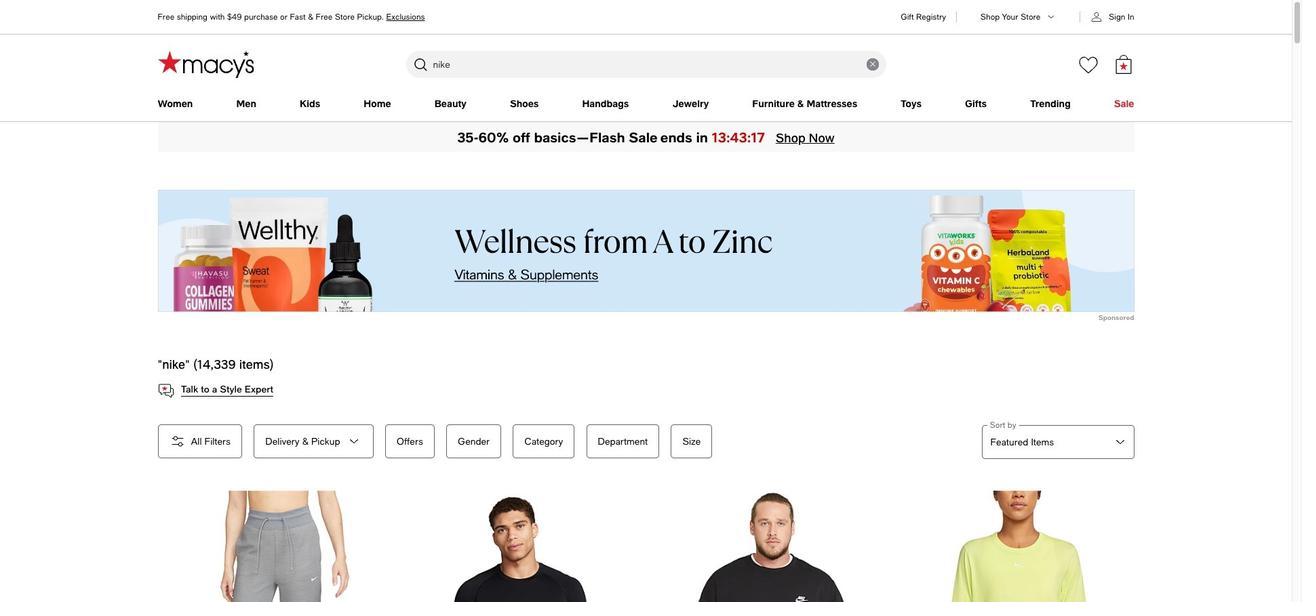 Task type: describe. For each thing, give the bounding box(es) containing it.
search large image
[[412, 56, 428, 73]]



Task type: vqa. For each thing, say whether or not it's contained in the screenshot.
 "password field"
no



Task type: locate. For each thing, give the bounding box(es) containing it.
status
[[158, 357, 274, 372]]

click to clear this textbox image
[[867, 58, 879, 71]]

shopping bag has 0 items image
[[1114, 55, 1133, 74]]

advertisement element
[[158, 190, 1135, 312]]

Search text field
[[406, 51, 886, 78]]



